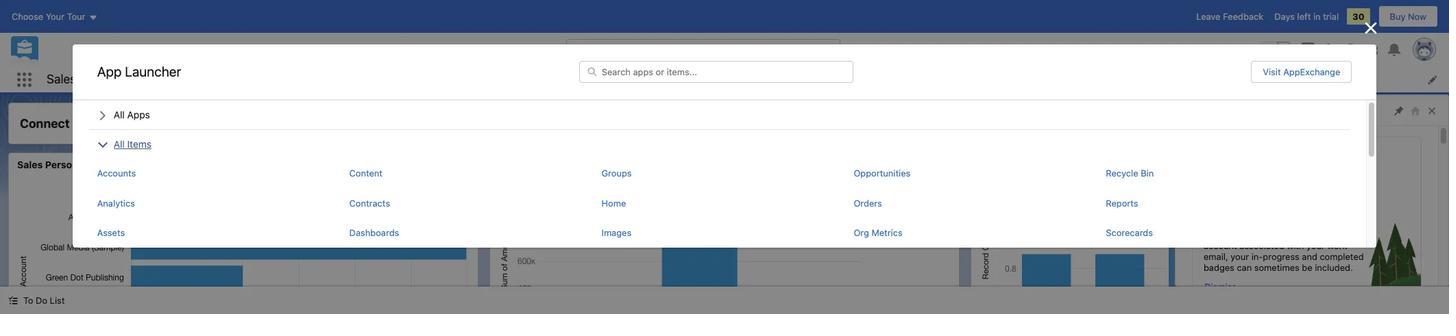 Task type: vqa. For each thing, say whether or not it's contained in the screenshot.
Tour
no



Task type: locate. For each thing, give the bounding box(es) containing it.
and down the trailhead
[[1303, 252, 1318, 263]]

email,
[[1204, 252, 1229, 263]]

work orders: opportunities closed today button
[[566, 39, 841, 61]]

reports inside list item
[[650, 74, 682, 85]]

0 horizontal spatial dashboards
[[349, 228, 399, 239]]

to right subject
[[1237, 208, 1246, 219]]

1 horizontal spatial be
[[1335, 175, 1346, 186]]

be up org
[[1335, 175, 1346, 186]]

work
[[1328, 241, 1348, 252]]

that
[[1254, 164, 1271, 175]]

all inside dropdown button
[[114, 109, 125, 121]]

subject
[[1204, 208, 1235, 219]]

0 vertical spatial dashboards link
[[557, 67, 624, 93]]

sales up 'connect' at the top of page
[[47, 72, 76, 87]]

1 your from the left
[[101, 117, 128, 131]]

reports down recycle
[[1106, 198, 1139, 209]]

2 horizontal spatial to
[[1321, 164, 1329, 175]]

build your pipeline
[[983, 117, 1092, 131]]

reports link down work orders: opportunities closed today
[[642, 67, 690, 93]]

badges
[[1204, 263, 1235, 274]]

you
[[1273, 164, 1288, 175], [1288, 219, 1303, 230], [1212, 230, 1227, 241]]

separate
[[1248, 208, 1284, 219]]

connect with your customers
[[20, 117, 196, 131]]

leads list item
[[134, 67, 193, 93]]

2 your from the left
[[1015, 117, 1043, 131]]

1 horizontal spatial with
[[1287, 241, 1305, 252]]

home up "images"
[[602, 198, 626, 209]]

all inside dropdown button
[[114, 139, 125, 150]]

1 horizontal spatial text default image
[[97, 110, 108, 121]]

reports link down transmitted at the bottom of the page
[[1106, 197, 1342, 211]]

sometimes down associated
[[1255, 263, 1300, 274]]

0 vertical spatial sales
[[47, 72, 76, 87]]

text default image inside to do list button
[[8, 296, 18, 306]]

app
[[97, 64, 122, 80]]

1 horizontal spatial sales
[[47, 72, 76, 87]]

all items
[[114, 139, 152, 150]]

analytics
[[97, 198, 135, 209]]

trailhead,
[[1265, 186, 1306, 197]]

leads
[[142, 74, 167, 85]]

dashboards list item
[[557, 67, 642, 93]]

metrics
[[872, 228, 903, 239]]

assets
[[97, 228, 125, 239]]

salesforce.
[[1323, 219, 1370, 230]]

can right panel
[[1270, 175, 1285, 186]]

your up the all items on the left top of the page
[[101, 117, 128, 131]]

1 vertical spatial opportunities
[[854, 168, 911, 179]]

1 horizontal spatial opportunities
[[854, 168, 911, 179]]

scorecards link
[[1106, 227, 1342, 240]]

do
[[36, 296, 47, 307]]

0 vertical spatial home
[[101, 74, 126, 85]]

0 vertical spatial with
[[73, 117, 98, 131]]

your left the 'in-' at the bottom right of the page
[[1231, 252, 1250, 263]]

now
[[1409, 11, 1427, 22]]

1 vertical spatial sales
[[17, 159, 43, 171]]

images
[[602, 228, 632, 239]]

0 vertical spatial text default image
[[97, 110, 108, 121]]

1 horizontal spatial home link
[[602, 197, 838, 211]]

1 vertical spatial dashboards
[[349, 228, 399, 239]]

text default image for to do list
[[8, 296, 18, 306]]

manage & close deals
[[501, 117, 632, 131]]

sales for sales
[[47, 72, 76, 87]]

between
[[1250, 219, 1286, 230]]

1 vertical spatial to
[[1255, 186, 1263, 197]]

your left terms
[[1268, 197, 1287, 208]]

2 vertical spatial to
[[1237, 208, 1246, 219]]

to left the
[[1321, 164, 1329, 175]]

1 vertical spatial home link
[[602, 197, 838, 211]]

0 vertical spatial reports link
[[642, 67, 690, 93]]

dashboards inside list item
[[566, 74, 616, 85]]

1 vertical spatial home
[[602, 198, 626, 209]]

recycle
[[1106, 168, 1139, 179]]

your
[[1268, 197, 1287, 208], [1307, 241, 1326, 252], [1231, 252, 1250, 263]]

1 horizontal spatial home
[[602, 198, 626, 209]]

can right badges
[[1237, 263, 1252, 274]]

salesforce
[[1289, 197, 1333, 208]]

content link
[[349, 167, 585, 181]]

with inside information that you submit to the guidance panel can sometimes be transmitted to trailhead, which is hosted outside your salesforce org and subject to separate terms and conditions between you and salesforce. if you have an existing trailhead account associated with your work email, your in-progress and completed badges can sometimes be included.
[[1287, 241, 1305, 252]]

opportunities inside 'button'
[[651, 45, 707, 56]]

0 horizontal spatial sales
[[17, 159, 43, 171]]

in
[[1314, 11, 1321, 22]]

home link up all apps
[[93, 67, 134, 93]]

visit appexchange button
[[1252, 61, 1353, 83]]

dashboards down contracts
[[349, 228, 399, 239]]

quotes list item
[[708, 67, 773, 93]]

to down that
[[1255, 186, 1263, 197]]

dashboards link
[[557, 67, 624, 93], [349, 227, 585, 240]]

leads link
[[134, 67, 175, 93]]

sales left person
[[17, 159, 43, 171]]

0 horizontal spatial can
[[1237, 263, 1252, 274]]

1 vertical spatial sometimes
[[1255, 263, 1300, 274]]

visit appexchange
[[1263, 66, 1341, 77]]

0 horizontal spatial reports
[[650, 74, 682, 85]]

0 vertical spatial sometimes
[[1287, 175, 1333, 186]]

dashboards down work on the left top of the page
[[566, 74, 616, 85]]

is
[[1335, 186, 1342, 197]]

days left in trial
[[1275, 11, 1339, 22]]

1 horizontal spatial to
[[1255, 186, 1263, 197]]

account
[[1204, 241, 1238, 252]]

0 horizontal spatial home link
[[93, 67, 134, 93]]

1 horizontal spatial can
[[1270, 175, 1285, 186]]

group
[[1262, 42, 1291, 58]]

1 horizontal spatial your
[[1015, 117, 1043, 131]]

0 vertical spatial dashboards
[[566, 74, 616, 85]]

and down salesforce
[[1305, 219, 1321, 230]]

0 vertical spatial all
[[114, 109, 125, 121]]

0 vertical spatial opportunities
[[651, 45, 707, 56]]

all left apps at the top left of the page
[[114, 109, 125, 121]]

your left work
[[1307, 241, 1326, 252]]

0 horizontal spatial opportunities
[[651, 45, 707, 56]]

list containing all apps
[[89, 101, 1351, 315]]

Search apps or items... search field
[[579, 61, 854, 83]]

dashboards link down work on the left top of the page
[[557, 67, 624, 93]]

your
[[101, 117, 128, 131], [1015, 117, 1043, 131]]

opportunities link
[[854, 167, 1090, 181]]

included.
[[1316, 263, 1354, 274]]

text default image
[[97, 110, 108, 121], [8, 296, 18, 306]]

1 vertical spatial be
[[1303, 263, 1313, 274]]

with down terms
[[1287, 241, 1305, 252]]

0 vertical spatial can
[[1270, 175, 1285, 186]]

0 vertical spatial reports
[[650, 74, 682, 85]]

you down salesforce
[[1288, 219, 1303, 230]]

0 horizontal spatial text default image
[[8, 296, 18, 306]]

transmitted
[[1204, 186, 1252, 197]]

1 horizontal spatial reports link
[[1106, 197, 1342, 211]]

have
[[1230, 230, 1249, 241]]

dashboards
[[566, 74, 616, 85], [349, 228, 399, 239]]

list
[[50, 296, 65, 307]]

be left included.
[[1303, 263, 1313, 274]]

0 horizontal spatial home
[[101, 74, 126, 85]]

home for the right home link
[[602, 198, 626, 209]]

0 vertical spatial home link
[[93, 67, 134, 93]]

and down which in the right of the page
[[1313, 208, 1329, 219]]

1 horizontal spatial reports
[[1106, 198, 1139, 209]]

leave feedback link
[[1197, 11, 1264, 22]]

sometimes up salesforce
[[1287, 175, 1333, 186]]

accounts
[[97, 168, 136, 179]]

1 vertical spatial list
[[89, 101, 1351, 315]]

0 horizontal spatial your
[[101, 117, 128, 131]]

org
[[854, 228, 870, 239]]

list containing home
[[93, 67, 1450, 93]]

text default image inside all apps dropdown button
[[97, 110, 108, 121]]

0 horizontal spatial be
[[1303, 263, 1313, 274]]

dashboards for 'dashboards' link to the top
[[566, 74, 616, 85]]

1 horizontal spatial dashboards
[[566, 74, 616, 85]]

2 all from the top
[[114, 139, 125, 150]]

home link up the images link
[[602, 197, 838, 211]]

1 vertical spatial can
[[1237, 263, 1252, 274]]

can
[[1270, 175, 1285, 186], [1237, 263, 1252, 274]]

org
[[1335, 197, 1349, 208]]

images link
[[602, 227, 838, 240]]

to
[[1321, 164, 1329, 175], [1255, 186, 1263, 197], [1237, 208, 1246, 219]]

opportunities up orders
[[854, 168, 911, 179]]

connect
[[20, 117, 70, 131]]

reports down work orders: opportunities closed today
[[650, 74, 682, 85]]

feedback
[[1224, 11, 1264, 22]]

0 horizontal spatial your
[[1231, 252, 1250, 263]]

home
[[101, 74, 126, 85], [602, 198, 626, 209]]

text default image left all apps
[[97, 110, 108, 121]]

1 vertical spatial all
[[114, 139, 125, 150]]

list
[[93, 67, 1450, 93], [89, 101, 1351, 315]]

reports
[[650, 74, 682, 85], [1106, 198, 1139, 209]]

days
[[1275, 11, 1295, 22]]

build
[[983, 117, 1013, 131]]

assets link
[[97, 227, 333, 240]]

with right 'connect' at the top of page
[[73, 117, 98, 131]]

reports link
[[642, 67, 690, 93], [1106, 197, 1342, 211]]

0 vertical spatial list
[[93, 67, 1450, 93]]

opportunities up reports list item
[[651, 45, 707, 56]]

1 all from the top
[[114, 109, 125, 121]]

org metrics link
[[854, 227, 1090, 240]]

dashboards link down 'contracts' link
[[349, 227, 585, 240]]

0 vertical spatial to
[[1321, 164, 1329, 175]]

text default image left to
[[8, 296, 18, 306]]

all left items
[[114, 139, 125, 150]]

sales for sales person activity
[[17, 159, 43, 171]]

all
[[114, 109, 125, 121], [114, 139, 125, 150]]

all for all apps
[[114, 109, 125, 121]]

your right build
[[1015, 117, 1043, 131]]

home up all apps
[[101, 74, 126, 85]]

home link
[[93, 67, 134, 93], [602, 197, 838, 211]]

0 horizontal spatial reports link
[[642, 67, 690, 93]]

1 vertical spatial with
[[1287, 241, 1305, 252]]

work orders: opportunities closed today
[[593, 45, 763, 56]]

1 vertical spatial text default image
[[8, 296, 18, 306]]

2 horizontal spatial your
[[1307, 241, 1326, 252]]

opportunities
[[651, 45, 707, 56], [854, 168, 911, 179]]



Task type: describe. For each thing, give the bounding box(es) containing it.
work
[[593, 45, 615, 56]]

trial
[[1324, 11, 1339, 22]]

recycle bin
[[1106, 168, 1154, 179]]

an
[[1252, 230, 1262, 241]]

text default image for all apps
[[97, 110, 108, 121]]

buy now
[[1391, 11, 1427, 22]]

all apps
[[114, 109, 150, 121]]

orders
[[854, 198, 883, 209]]

inverse image
[[1364, 20, 1380, 36]]

to
[[23, 296, 33, 307]]

30
[[1353, 11, 1365, 22]]

recycle bin link
[[1106, 167, 1342, 181]]

and right org
[[1352, 197, 1367, 208]]

in-
[[1252, 252, 1264, 263]]

items
[[127, 139, 152, 150]]

existing
[[1264, 230, 1296, 241]]

scorecards
[[1106, 228, 1154, 239]]

guidance
[[1204, 175, 1242, 186]]

outside
[[1235, 197, 1266, 208]]

conditions
[[1204, 219, 1247, 230]]

0 horizontal spatial with
[[73, 117, 98, 131]]

1 horizontal spatial your
[[1268, 197, 1287, 208]]

1 vertical spatial reports
[[1106, 198, 1139, 209]]

sales person activity
[[17, 159, 117, 171]]

if
[[1204, 230, 1210, 241]]

today
[[740, 45, 763, 56]]

buy
[[1391, 11, 1406, 22]]

leave feedback
[[1197, 11, 1264, 22]]

visit
[[1263, 66, 1282, 77]]

submit
[[1290, 164, 1319, 175]]

home for home link to the left
[[101, 74, 126, 85]]

pipeline
[[1045, 117, 1092, 131]]

apps
[[127, 109, 150, 121]]

0 horizontal spatial to
[[1237, 208, 1246, 219]]

you right that
[[1273, 164, 1288, 175]]

leave
[[1197, 11, 1221, 22]]

progress
[[1264, 252, 1300, 263]]

to do list button
[[0, 287, 73, 315]]

person
[[45, 159, 78, 171]]

buy now button
[[1379, 5, 1439, 27]]

associated
[[1240, 241, 1285, 252]]

left
[[1298, 11, 1312, 22]]

dashboards for the bottommost 'dashboards' link
[[349, 228, 399, 239]]

information that you submit to the guidance panel can sometimes be transmitted to trailhead, which is hosted outside your salesforce org and subject to separate terms and conditions between you and salesforce. if you have an existing trailhead account associated with your work email, your in-progress and completed badges can sometimes be included.
[[1204, 164, 1370, 274]]

contracts
[[349, 198, 390, 209]]

panel
[[1245, 175, 1268, 186]]

terms
[[1287, 208, 1311, 219]]

org metrics
[[854, 228, 903, 239]]

&
[[551, 117, 560, 131]]

quotes
[[717, 74, 747, 85]]

0 vertical spatial be
[[1335, 175, 1346, 186]]

to do list
[[23, 296, 65, 307]]

activity
[[80, 159, 117, 171]]

all items button
[[89, 130, 1351, 159]]

completed
[[1320, 252, 1365, 263]]

reports list item
[[642, 67, 708, 93]]

you right if
[[1212, 230, 1227, 241]]

deals
[[599, 117, 632, 131]]

content
[[349, 168, 383, 179]]

manage
[[501, 117, 548, 131]]

launcher
[[125, 64, 181, 80]]

1 vertical spatial reports link
[[1106, 197, 1342, 211]]

all apps button
[[89, 101, 1351, 130]]

appexchange
[[1284, 66, 1341, 77]]

quotes link
[[708, 67, 755, 93]]

which
[[1308, 186, 1333, 197]]

customers
[[131, 117, 196, 131]]

1 vertical spatial dashboards link
[[349, 227, 585, 240]]

bin
[[1141, 168, 1154, 179]]

close
[[563, 117, 596, 131]]

hosted
[[1204, 197, 1233, 208]]

analytics link
[[97, 197, 333, 211]]

groups link
[[602, 167, 838, 181]]

groups
[[602, 168, 632, 179]]

orders link
[[854, 197, 1090, 211]]

accounts link
[[97, 167, 333, 181]]

all for all items
[[114, 139, 125, 150]]

orders:
[[617, 45, 648, 56]]

app launcher
[[97, 64, 181, 80]]



